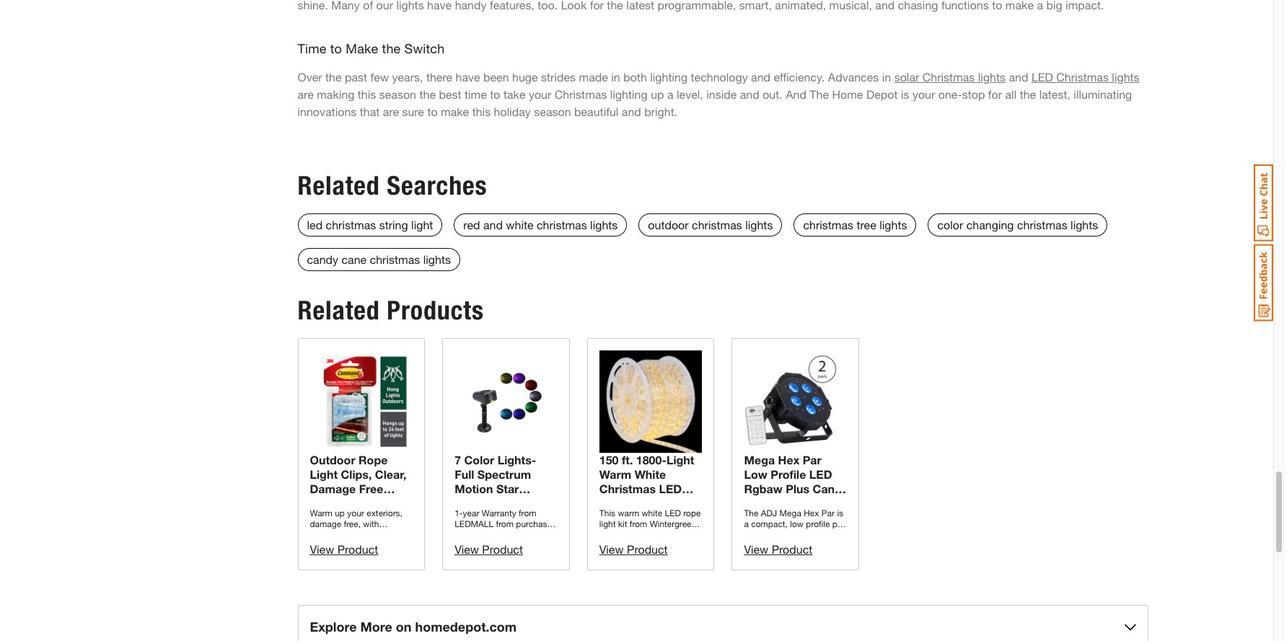 Task type: describe. For each thing, give the bounding box(es) containing it.
rgbaw
[[744, 482, 783, 496]]

mega
[[744, 453, 775, 467]]

advances
[[828, 70, 879, 83]]

have
[[456, 70, 480, 83]]

sure
[[402, 104, 424, 118]]

white
[[506, 218, 534, 231]]

plus
[[786, 482, 810, 496]]

effects
[[455, 497, 493, 510]]

1 horizontal spatial are
[[383, 104, 399, 118]]

motion
[[455, 482, 493, 496]]

view for 150 ft. 1800-light warm white christmas led rope light kit
[[600, 543, 624, 557]]

led
[[307, 218, 323, 231]]

strides
[[541, 70, 576, 83]]

1 horizontal spatial 7
[[496, 497, 503, 510]]

christmas up cane
[[326, 218, 376, 231]]

view product for white
[[455, 543, 523, 557]]

are making this season the best time to take your christmas lighting up a level, inside and out. and the home depot is your one-stop for all the latest, illuminating innovations that are sure to make this holiday season beautiful and bright.
[[298, 70, 1143, 118]]

mega hex par low profile led rgbaw plus can wash effect-light mulit-color (2- pack)
[[744, 453, 842, 539]]

and left out.
[[740, 87, 760, 101]]

warm
[[600, 468, 632, 481]]

outdoor rope light clips, clear, damage free decorating, 12 clips and 16 strips image
[[310, 350, 413, 453]]

0 vertical spatial this
[[358, 87, 376, 101]]

light left kit
[[632, 497, 660, 510]]

innovations
[[298, 104, 357, 118]]

1 in from the left
[[611, 70, 620, 83]]

view product link for kit
[[600, 543, 668, 557]]

red and white christmas lights
[[464, 218, 618, 231]]

wash
[[744, 497, 774, 510]]

outdoor rope light clips, clear, damage free decorating, 12 clips and 16 strips
[[310, 453, 407, 539]]

for
[[988, 87, 1002, 101]]

past
[[345, 70, 367, 83]]

decorating,
[[310, 497, 374, 510]]

related for related searches
[[298, 170, 380, 201]]

strips
[[310, 526, 342, 539]]

string
[[379, 218, 408, 231]]

led christmas lights link
[[1032, 70, 1140, 83]]

view product link for white
[[455, 543, 523, 557]]

made
[[579, 70, 608, 83]]

the up making
[[325, 70, 342, 83]]

more
[[360, 619, 392, 635]]

product for kit
[[627, 543, 668, 557]]

view for 7 color lights- full spectrum motion star effects 7 color white laser christmas lights
[[455, 543, 479, 557]]

out.
[[763, 87, 783, 101]]

7 color lights- full spectrum motion star effects 7 color white laser christmas lights image
[[455, 350, 558, 453]]

0 vertical spatial 7
[[455, 453, 461, 467]]

7 color lights- full spectrum motion star effects 7 color white laser christmas lights
[[455, 453, 548, 539]]

candy cane christmas lights
[[307, 252, 451, 266]]

kit
[[663, 497, 678, 510]]

product for white
[[482, 543, 523, 557]]

light inside outdoor rope light clips, clear, damage free decorating, 12 clips and 16 strips
[[310, 468, 338, 481]]

mulit-
[[744, 511, 776, 525]]

make
[[441, 104, 469, 118]]

christmas right outdoor
[[692, 218, 742, 231]]

home
[[832, 87, 863, 101]]

outdoor christmas lights
[[648, 218, 773, 231]]

live chat image
[[1254, 165, 1274, 242]]

feedback link image
[[1254, 244, 1274, 322]]

related products
[[298, 295, 484, 326]]

low
[[744, 468, 768, 482]]

led inside the 150 ft. 1800-light warm white christmas led rope light kit
[[659, 482, 682, 496]]

up
[[651, 87, 664, 101]]

stop
[[962, 87, 985, 101]]

and
[[786, 87, 807, 101]]

1800-
[[636, 453, 667, 467]]

holiday
[[494, 104, 531, 118]]

christmas inside the 150 ft. 1800-light warm white christmas led rope light kit
[[600, 482, 656, 496]]

candy
[[307, 252, 338, 266]]

color changing christmas lights link
[[928, 213, 1108, 236]]

level,
[[677, 87, 703, 101]]

been
[[484, 70, 509, 83]]

the
[[810, 87, 829, 101]]

make
[[346, 40, 378, 56]]

spectrum
[[478, 468, 531, 482]]

free
[[359, 482, 383, 496]]

both
[[624, 70, 647, 83]]

years,
[[392, 70, 423, 83]]

effect-
[[778, 497, 815, 510]]

time to make the switch
[[298, 40, 445, 56]]

view product for effect-
[[744, 543, 813, 557]]

16
[[365, 511, 378, 525]]

and inside outdoor rope light clips, clear, damage free decorating, 12 clips and 16 strips
[[341, 511, 361, 525]]

lighting inside "are making this season the best time to take your christmas lighting up a level, inside and out. and the home depot is your one-stop for all the latest, illuminating innovations that are sure to make this holiday season beautiful and bright."
[[610, 87, 648, 101]]

1 horizontal spatial lighting
[[650, 70, 688, 83]]

one-
[[939, 87, 962, 101]]

view product link for effect-
[[744, 543, 813, 557]]

led inside mega hex par low profile led rgbaw plus can wash effect-light mulit-color (2- pack)
[[810, 468, 832, 482]]

switch
[[405, 40, 445, 56]]

white
[[455, 511, 492, 525]]

hex
[[778, 453, 800, 467]]

there
[[426, 70, 452, 83]]

par
[[803, 453, 822, 467]]

color inside mega hex par low profile led rgbaw plus can wash effect-light mulit-color (2- pack)
[[776, 511, 807, 525]]

view for mega hex par low profile led rgbaw plus can wash effect-light mulit-color (2- pack)
[[744, 543, 769, 557]]

view product link for and
[[310, 543, 378, 557]]

candy cane christmas lights link
[[298, 248, 460, 271]]

laser
[[495, 511, 526, 525]]

1 vertical spatial season
[[534, 104, 571, 118]]

that
[[360, 104, 380, 118]]

outdoor
[[310, 453, 355, 467]]

2 your from the left
[[913, 87, 935, 101]]

light up kit
[[667, 453, 695, 467]]

ft.
[[622, 453, 633, 467]]

product for and
[[338, 543, 378, 557]]

efficiency.
[[774, 70, 825, 83]]

(2-
[[810, 511, 824, 525]]

latest,
[[1040, 87, 1071, 101]]

illuminating
[[1074, 87, 1132, 101]]

solar
[[895, 70, 920, 83]]



Task type: vqa. For each thing, say whether or not it's contained in the screenshot.
Motion
yes



Task type: locate. For each thing, give the bounding box(es) containing it.
1 view from the left
[[310, 543, 334, 557]]

pack)
[[744, 526, 775, 539]]

can
[[813, 482, 835, 496]]

view product down kit
[[600, 543, 668, 557]]

damage
[[310, 482, 356, 496]]

0 vertical spatial lighting
[[650, 70, 688, 83]]

led up kit
[[659, 482, 682, 496]]

in
[[611, 70, 620, 83], [882, 70, 891, 83]]

view product link down strips
[[310, 543, 378, 557]]

2 horizontal spatial led
[[1032, 70, 1053, 83]]

light down outdoor
[[310, 468, 338, 481]]

christmas up the illuminating
[[1057, 70, 1109, 83]]

1 your from the left
[[529, 87, 552, 101]]

color
[[464, 453, 495, 467], [506, 497, 536, 510], [776, 511, 807, 525]]

in up the depot
[[882, 70, 891, 83]]

white
[[635, 468, 666, 481]]

best
[[439, 87, 462, 101]]

0 horizontal spatial in
[[611, 70, 620, 83]]

a
[[667, 87, 674, 101]]

1 vertical spatial this
[[472, 104, 491, 118]]

view product for and
[[310, 543, 378, 557]]

color
[[938, 218, 964, 231]]

1 horizontal spatial to
[[427, 104, 438, 118]]

rope inside the 150 ft. 1800-light warm white christmas led rope light kit
[[600, 497, 629, 510]]

over the past few years, there have been huge strides made in both lighting technology and efficiency. advances in solar christmas lights and led christmas lights
[[298, 70, 1140, 83]]

4 view product link from the left
[[744, 543, 813, 557]]

and
[[751, 70, 771, 83], [1009, 70, 1029, 83], [740, 87, 760, 101], [622, 104, 641, 118], [483, 218, 503, 231], [341, 511, 361, 525]]

0 horizontal spatial are
[[298, 87, 314, 101]]

red and white christmas lights link
[[454, 213, 627, 236]]

solar christmas lights link
[[895, 70, 1006, 83]]

red
[[464, 218, 480, 231]]

season down strides
[[534, 104, 571, 118]]

over
[[298, 70, 322, 83]]

0 horizontal spatial this
[[358, 87, 376, 101]]

season down years,
[[379, 87, 416, 101]]

christmas inside "are making this season the best time to take your christmas lighting up a level, inside and out. and the home depot is your one-stop for all the latest, illuminating innovations that are sure to make this holiday season beautiful and bright."
[[555, 87, 607, 101]]

150 ft. 1800-light warm white christmas led rope light kit
[[600, 453, 695, 510]]

explore more on homedepot.com
[[310, 619, 517, 635]]

rope up the clips,
[[359, 453, 388, 467]]

time
[[298, 40, 327, 56]]

christmas down white
[[455, 526, 511, 539]]

0 horizontal spatial season
[[379, 87, 416, 101]]

profile
[[771, 468, 806, 482]]

view
[[310, 543, 334, 557], [600, 543, 624, 557], [455, 543, 479, 557], [744, 543, 769, 557]]

150 ft. 1800-light warm white christmas led rope light kit image
[[600, 350, 702, 453]]

3 product from the left
[[482, 543, 523, 557]]

explore more on homedepot.com button
[[298, 606, 1149, 642]]

your down the huge
[[529, 87, 552, 101]]

2 vertical spatial to
[[427, 104, 438, 118]]

light
[[667, 453, 695, 467], [310, 468, 338, 481], [632, 497, 660, 510], [815, 497, 842, 510]]

christmas
[[923, 70, 975, 83], [1057, 70, 1109, 83], [555, 87, 607, 101], [600, 482, 656, 496], [455, 526, 511, 539]]

and left the "bright." on the top right
[[622, 104, 641, 118]]

2 vertical spatial color
[[776, 511, 807, 525]]

outdoor
[[648, 218, 689, 231]]

rope down warm
[[600, 497, 629, 510]]

product
[[338, 543, 378, 557], [627, 543, 668, 557], [482, 543, 523, 557], [772, 543, 813, 557]]

1 vertical spatial are
[[383, 104, 399, 118]]

2 vertical spatial led
[[659, 482, 682, 496]]

0 vertical spatial rope
[[359, 453, 388, 467]]

color up full
[[464, 453, 495, 467]]

7
[[455, 453, 461, 467], [496, 497, 503, 510]]

beautiful
[[574, 104, 619, 118]]

0 horizontal spatial to
[[330, 40, 342, 56]]

0 horizontal spatial lighting
[[610, 87, 648, 101]]

150
[[600, 453, 619, 467]]

0 horizontal spatial led
[[659, 482, 682, 496]]

1 vertical spatial color
[[506, 497, 536, 510]]

your
[[529, 87, 552, 101], [913, 87, 935, 101]]

0 vertical spatial are
[[298, 87, 314, 101]]

3 view product from the left
[[455, 543, 523, 557]]

to right "sure"
[[427, 104, 438, 118]]

all
[[1006, 87, 1017, 101]]

the right make
[[382, 40, 401, 56]]

0 vertical spatial related
[[298, 170, 380, 201]]

product down 16
[[338, 543, 378, 557]]

4 view product from the left
[[744, 543, 813, 557]]

light down 'can'
[[815, 497, 842, 510]]

1 vertical spatial related
[[298, 295, 380, 326]]

and up out.
[[751, 70, 771, 83]]

led up latest,
[[1032, 70, 1053, 83]]

view product
[[310, 543, 378, 557], [600, 543, 668, 557], [455, 543, 523, 557], [744, 543, 813, 557]]

1 vertical spatial rope
[[600, 497, 629, 510]]

lights
[[978, 70, 1006, 83], [1112, 70, 1140, 83], [590, 218, 618, 231], [746, 218, 773, 231], [880, 218, 907, 231], [1071, 218, 1099, 231], [423, 252, 451, 266]]

1 vertical spatial led
[[810, 468, 832, 482]]

1 horizontal spatial rope
[[600, 497, 629, 510]]

the right all
[[1020, 87, 1036, 101]]

product down kit
[[627, 543, 668, 557]]

technology
[[691, 70, 748, 83]]

2 view product link from the left
[[600, 543, 668, 557]]

are down the over
[[298, 87, 314, 101]]

this
[[358, 87, 376, 101], [472, 104, 491, 118]]

christmas down made
[[555, 87, 607, 101]]

12
[[377, 497, 390, 510]]

1 horizontal spatial season
[[534, 104, 571, 118]]

lighting
[[650, 70, 688, 83], [610, 87, 648, 101]]

2 view from the left
[[600, 543, 624, 557]]

view for outdoor rope light clips, clear, damage free decorating, 12 clips and 16 strips
[[310, 543, 334, 557]]

lighting up a
[[650, 70, 688, 83]]

0 vertical spatial color
[[464, 453, 495, 467]]

led christmas string light link
[[298, 213, 443, 236]]

view product down strips
[[310, 543, 378, 557]]

lights-
[[498, 453, 536, 467]]

view product link down kit
[[600, 543, 668, 557]]

christmas tree lights link
[[794, 213, 917, 236]]

led
[[1032, 70, 1053, 83], [810, 468, 832, 482], [659, 482, 682, 496]]

the down there
[[420, 87, 436, 101]]

product for effect-
[[772, 543, 813, 557]]

lights
[[514, 526, 548, 539]]

related up the led
[[298, 170, 380, 201]]

0 horizontal spatial color
[[464, 453, 495, 467]]

1 horizontal spatial this
[[472, 104, 491, 118]]

color up laser
[[506, 497, 536, 510]]

1 view product from the left
[[310, 543, 378, 557]]

light
[[411, 218, 433, 231]]

2 horizontal spatial color
[[776, 511, 807, 525]]

1 vertical spatial 7
[[496, 497, 503, 510]]

2 product from the left
[[627, 543, 668, 557]]

0 vertical spatial to
[[330, 40, 342, 56]]

christmas
[[326, 218, 376, 231], [537, 218, 587, 231], [692, 218, 742, 231], [803, 218, 854, 231], [1017, 218, 1068, 231], [370, 252, 420, 266]]

tree
[[857, 218, 877, 231]]

product down the pack)
[[772, 543, 813, 557]]

is
[[901, 87, 910, 101]]

view product link down the pack)
[[744, 543, 813, 557]]

rope inside outdoor rope light clips, clear, damage free decorating, 12 clips and 16 strips
[[359, 453, 388, 467]]

christmas right changing
[[1017, 218, 1068, 231]]

1 product from the left
[[338, 543, 378, 557]]

2 in from the left
[[882, 70, 891, 83]]

view product down the pack)
[[744, 543, 813, 557]]

huge
[[512, 70, 538, 83]]

to
[[330, 40, 342, 56], [490, 87, 500, 101], [427, 104, 438, 118]]

view product down white
[[455, 543, 523, 557]]

christmas up one-
[[923, 70, 975, 83]]

light inside mega hex par low profile led rgbaw plus can wash effect-light mulit-color (2- pack)
[[815, 497, 842, 510]]

christmas right "white"
[[537, 218, 587, 231]]

1 related from the top
[[298, 170, 380, 201]]

outdoor rope light clips, clear, damage free decorating, 12 clips and 16 strips link
[[310, 350, 413, 539]]

4 view from the left
[[744, 543, 769, 557]]

3 view from the left
[[455, 543, 479, 557]]

products
[[387, 295, 484, 326]]

0 horizontal spatial 7
[[455, 453, 461, 467]]

this up that
[[358, 87, 376, 101]]

7 color lights- full spectrum motion star effects 7 color white laser christmas lights link
[[455, 350, 558, 539]]

christmas left tree
[[803, 218, 854, 231]]

0 horizontal spatial rope
[[359, 453, 388, 467]]

homedepot.com
[[415, 619, 517, 635]]

on
[[396, 619, 412, 635]]

and right red
[[483, 218, 503, 231]]

clips,
[[341, 468, 372, 481]]

7 down star
[[496, 497, 503, 510]]

led christmas string light
[[307, 218, 433, 231]]

and down decorating,
[[341, 511, 361, 525]]

time
[[465, 87, 487, 101]]

1 horizontal spatial in
[[882, 70, 891, 83]]

to right time at the top left of the page
[[330, 40, 342, 56]]

1 horizontal spatial your
[[913, 87, 935, 101]]

1 horizontal spatial led
[[810, 468, 832, 482]]

christmas down 'string'
[[370, 252, 420, 266]]

christmas inside 7 color lights- full spectrum motion star effects 7 color white laser christmas lights
[[455, 526, 511, 539]]

color down effect-
[[776, 511, 807, 525]]

in left both
[[611, 70, 620, 83]]

1 view product link from the left
[[310, 543, 378, 557]]

to down the "been"
[[490, 87, 500, 101]]

1 horizontal spatial color
[[506, 497, 536, 510]]

are
[[298, 87, 314, 101], [383, 104, 399, 118]]

product down laser
[[482, 543, 523, 557]]

color changing christmas lights
[[938, 218, 1099, 231]]

rope
[[359, 453, 388, 467], [600, 497, 629, 510]]

clips
[[310, 511, 338, 525]]

related down cane
[[298, 295, 380, 326]]

are right that
[[383, 104, 399, 118]]

related for related products
[[298, 295, 380, 326]]

cane
[[342, 252, 367, 266]]

4 product from the left
[[772, 543, 813, 557]]

led up 'can'
[[810, 468, 832, 482]]

bright.
[[645, 104, 678, 118]]

0 horizontal spatial your
[[529, 87, 552, 101]]

0 vertical spatial led
[[1032, 70, 1053, 83]]

2 view product from the left
[[600, 543, 668, 557]]

star
[[496, 482, 519, 496]]

0 vertical spatial season
[[379, 87, 416, 101]]

1 vertical spatial lighting
[[610, 87, 648, 101]]

view product link down white
[[455, 543, 523, 557]]

making
[[317, 87, 355, 101]]

2 related from the top
[[298, 295, 380, 326]]

mega hex par low profile led rgbaw plus can wash effect-light mulit-color (2-pack) image
[[744, 350, 847, 453]]

3 view product link from the left
[[455, 543, 523, 557]]

view product for kit
[[600, 543, 668, 557]]

lighting down both
[[610, 87, 648, 101]]

2 horizontal spatial to
[[490, 87, 500, 101]]

christmas down warm
[[600, 482, 656, 496]]

christmas tree lights
[[803, 218, 907, 231]]

1 vertical spatial to
[[490, 87, 500, 101]]

explore
[[310, 619, 357, 635]]

and up all
[[1009, 70, 1029, 83]]

this down time
[[472, 104, 491, 118]]

your right is
[[913, 87, 935, 101]]

7 up full
[[455, 453, 461, 467]]



